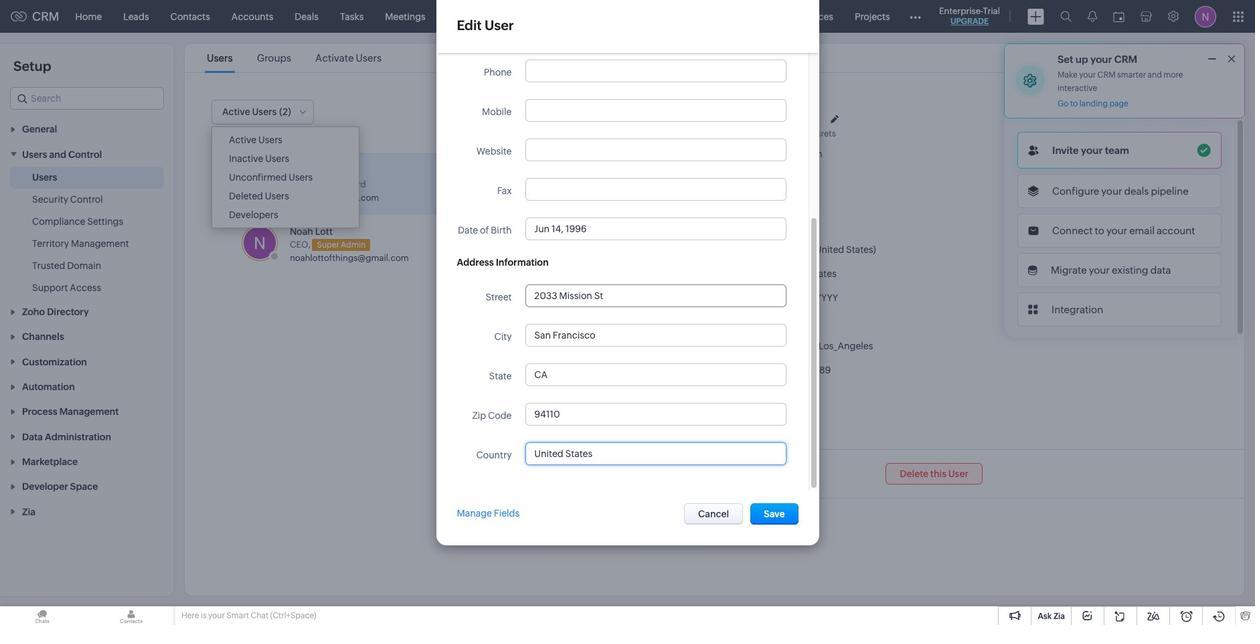 Task type: vqa. For each thing, say whether or not it's contained in the screenshot.
the Type
no



Task type: describe. For each thing, give the bounding box(es) containing it.
control inside users and control dropdown button
[[68, 149, 102, 160]]

manage fields
[[457, 509, 520, 519]]

locale
[[630, 216, 661, 227]]

interactive
[[1058, 84, 1098, 93]]

noah little
[[708, 112, 760, 123]]

users inside users and control region
[[32, 172, 57, 183]]

calls
[[447, 11, 468, 22]]

noahlottofthings@gmail.com
[[290, 253, 409, 263]]

users (2)
[[252, 106, 291, 117]]

deleted users link
[[216, 187, 356, 206]]

lott
[[315, 226, 333, 237]]

information for locale information
[[663, 216, 720, 227]]

new user
[[530, 107, 571, 118]]

contacts link
[[160, 0, 221, 32]]

invite
[[1053, 145, 1079, 156]]

time for time zone
[[713, 341, 735, 352]]

deals link
[[284, 0, 329, 32]]

member
[[712, 413, 749, 423]]

at
[[747, 129, 755, 139]]

format
[[727, 317, 759, 327]]

Search text field
[[230, 130, 364, 154]]

time zone
[[713, 341, 759, 352]]

address information
[[457, 257, 549, 268]]

profile image
[[1195, 6, 1217, 27]]

signals image
[[1088, 11, 1098, 22]]

edit
[[457, 17, 482, 33]]

access
[[70, 282, 101, 293]]

trial
[[983, 6, 1000, 16]]

developers
[[229, 210, 278, 220]]

calendar image
[[1114, 11, 1125, 22]]

your left team
[[1081, 145, 1103, 156]]

more
[[1164, 70, 1184, 80]]

groups link
[[255, 52, 293, 64]]

reports
[[490, 11, 524, 22]]

birth
[[491, 225, 512, 236]]

smarter
[[1118, 70, 1147, 80]]

of
[[480, 225, 489, 236]]

1 horizontal spatial noahlittle@gmail.com
[[727, 149, 823, 159]]

0 horizontal spatial groups
[[257, 52, 291, 64]]

activate users
[[315, 52, 382, 64]]

admin
[[341, 241, 366, 250]]

users and control
[[22, 149, 102, 160]]

zip
[[472, 411, 486, 421]]

MMM D, YYYY text field
[[527, 218, 786, 240]]

show details
[[630, 180, 682, 190]]

time format
[[704, 317, 759, 327]]

city
[[495, 331, 512, 342]]

calls link
[[436, 0, 479, 32]]

landing
[[1080, 99, 1108, 108]]

contacts
[[171, 11, 210, 22]]

manager at noahlottofsecrets
[[708, 129, 836, 139]]

domain
[[67, 260, 101, 271]]

trusted domain
[[32, 260, 101, 271]]

management
[[71, 238, 129, 249]]

manager
[[708, 129, 744, 139]]

your left email
[[1107, 225, 1128, 236]]

create menu image
[[1028, 8, 1045, 24]]

list containing users
[[195, 44, 394, 72]]

tasks link
[[329, 0, 375, 32]]

little for noah little manager, standard noahlittle@gmail.com
[[315, 165, 337, 176]]

support
[[32, 282, 68, 293]]

users and control region
[[0, 167, 174, 299]]

this
[[931, 469, 947, 479]]

states)
[[846, 244, 876, 255]]

user for edit user
[[485, 17, 514, 33]]

0 vertical spatial crm
[[32, 9, 59, 23]]

mobile
[[482, 106, 512, 117]]

new
[[530, 107, 549, 118]]

locale information
[[630, 216, 720, 227]]

users inside inactive users link
[[265, 153, 289, 164]]

accounts
[[232, 11, 273, 22]]

users link for the groups link
[[205, 52, 235, 64]]

your right is
[[208, 611, 225, 621]]

connect
[[1053, 225, 1093, 236]]

hours
[[790, 317, 816, 327]]

page
[[1110, 99, 1129, 108]]

standard inside noah little manager, standard noahlittle@gmail.com
[[329, 179, 366, 189]]

here
[[181, 611, 199, 621]]

and inside dropdown button
[[49, 149, 66, 160]]

configure your deals pipeline
[[1053, 186, 1189, 197]]

mmm d, yyyy
[[779, 293, 838, 303]]

trusted
[[32, 260, 65, 271]]

signals element
[[1080, 0, 1106, 33]]

active users link
[[216, 131, 356, 149]]

cancel
[[698, 509, 729, 520]]

ask
[[1038, 612, 1052, 621]]

active users (2)
[[222, 106, 291, 117]]

active for active users (2)
[[222, 106, 250, 117]]

super
[[317, 241, 339, 250]]

noahlittle@gmail.com link
[[290, 193, 379, 203]]

up
[[1076, 54, 1089, 65]]

noah for noah lott ceo, super admin noahlottofthings@gmail.com
[[290, 226, 313, 237]]

settings
[[87, 216, 123, 227]]

compliance
[[32, 216, 85, 227]]

contacts image
[[89, 607, 173, 625]]

0 horizontal spatial noahlittle@gmail.com
[[290, 193, 379, 203]]

users inside unconfirmed users link
[[289, 172, 313, 183]]

manager,
[[290, 179, 327, 189]]

2 vertical spatial crm
[[1098, 70, 1116, 80]]

trusted domain link
[[32, 259, 101, 272]]

here is your smart chat (ctrl+space)
[[181, 611, 317, 621]]

users inside users and control dropdown button
[[22, 149, 47, 160]]

support access
[[32, 282, 101, 293]]

save
[[764, 509, 785, 520]]



Task type: locate. For each thing, give the bounding box(es) containing it.
ceo,
[[290, 240, 311, 250]]

save button
[[751, 504, 799, 525]]

user right edit at the top left
[[485, 17, 514, 33]]

1 vertical spatial groups
[[630, 389, 665, 400]]

0 vertical spatial user
[[485, 17, 514, 33]]

configure
[[1053, 186, 1100, 197]]

ask zia
[[1038, 612, 1065, 621]]

0 vertical spatial groups
[[257, 52, 291, 64]]

delete this user
[[900, 469, 969, 479]]

activate
[[315, 52, 354, 64]]

0 vertical spatial noahlittle@gmail.com
[[727, 149, 823, 159]]

enterprise-
[[940, 6, 983, 16]]

crm
[[32, 9, 59, 23], [1115, 54, 1138, 65], [1098, 70, 1116, 80]]

inactive users
[[229, 153, 289, 164]]

0 vertical spatial standard
[[774, 113, 812, 123]]

1 vertical spatial user
[[551, 107, 571, 118]]

standard up noahlottofsecrets in the right of the page
[[774, 113, 812, 123]]

1 vertical spatial noahlittle@gmail.com
[[290, 193, 379, 203]]

manage
[[457, 509, 492, 519]]

0 horizontal spatial and
[[49, 149, 66, 160]]

unconfirmed users link
[[216, 168, 356, 187]]

users link down contacts link
[[205, 52, 235, 64]]

street
[[486, 292, 512, 303]]

0 horizontal spatial information
[[496, 257, 549, 268]]

0 vertical spatial to
[[1071, 99, 1078, 108]]

1 vertical spatial noah
[[290, 165, 313, 176]]

noah inside noah lott ceo, super admin noahlottofthings@gmail.com
[[290, 226, 313, 237]]

user for new user
[[551, 107, 571, 118]]

d,
[[805, 293, 814, 303]]

standard link
[[767, 111, 819, 126]]

0 vertical spatial time
[[704, 317, 726, 327]]

profile element
[[1187, 0, 1225, 32]]

mmm
[[779, 293, 803, 303]]

tasks
[[340, 11, 364, 22]]

0 horizontal spatial to
[[1071, 99, 1078, 108]]

security control link
[[32, 193, 103, 206]]

to right go on the top right of page
[[1071, 99, 1078, 108]]

migrate
[[1051, 265, 1087, 276]]

account
[[1157, 225, 1196, 236]]

your
[[1091, 54, 1113, 65], [1080, 70, 1096, 80], [1081, 145, 1103, 156], [1102, 186, 1123, 197], [1107, 225, 1128, 236], [1089, 265, 1110, 276], [208, 611, 225, 621]]

deleted users
[[229, 191, 289, 202]]

-
[[779, 413, 782, 423]]

information down details on the top
[[663, 216, 720, 227]]

1 horizontal spatial standard
[[774, 113, 812, 123]]

chats image
[[0, 607, 84, 625]]

2 horizontal spatial user
[[949, 469, 969, 479]]

and
[[1148, 70, 1162, 80], [49, 149, 66, 160]]

phone
[[484, 67, 512, 78]]

1 vertical spatial and
[[49, 149, 66, 160]]

1 vertical spatial standard
[[329, 179, 366, 189]]

users
[[207, 52, 233, 64], [356, 52, 382, 64], [258, 135, 283, 145], [22, 149, 47, 160], [265, 153, 289, 164], [32, 172, 57, 183], [289, 172, 313, 183], [265, 191, 289, 202]]

is
[[201, 611, 207, 621]]

noah for noah little manager, standard noahlittle@gmail.com
[[290, 165, 313, 176]]

1 vertical spatial time
[[713, 341, 735, 352]]

create menu element
[[1020, 0, 1053, 32]]

1 vertical spatial little
[[315, 165, 337, 176]]

english
[[779, 244, 811, 255]]

and left more
[[1148, 70, 1162, 80]]

1 vertical spatial users link
[[32, 171, 57, 184]]

activate users link
[[313, 52, 384, 64]]

your left deals
[[1102, 186, 1123, 197]]

compliance settings link
[[32, 215, 123, 228]]

to right the connect
[[1095, 225, 1105, 236]]

time left format
[[704, 317, 726, 327]]

meetings link
[[375, 0, 436, 32]]

not confirmed image
[[266, 182, 282, 198]]

services
[[797, 11, 834, 22]]

noahlittle@gmail.com down manager,
[[290, 193, 379, 203]]

standard up noahlittle@gmail.com link
[[329, 179, 366, 189]]

noah
[[708, 112, 733, 123], [290, 165, 313, 176], [290, 226, 313, 237]]

noahlittle@gmail.com
[[727, 149, 823, 159], [290, 193, 379, 203]]

search element
[[1053, 0, 1080, 33]]

noah up ceo,
[[290, 226, 313, 237]]

time for time format
[[704, 317, 726, 327]]

to inside set up your crm make your crm smarter and more interactive go to landing page
[[1071, 99, 1078, 108]]

edit user
[[457, 17, 514, 33]]

1 vertical spatial information
[[496, 257, 549, 268]]

and up security
[[49, 149, 66, 160]]

noah up manager,
[[290, 165, 313, 176]]

standard
[[774, 113, 812, 123], [329, 179, 366, 189]]

12
[[779, 317, 788, 327]]

0 vertical spatial and
[[1148, 70, 1162, 80]]

chat
[[251, 611, 269, 621]]

1 vertical spatial to
[[1095, 225, 1105, 236]]

control up security control
[[68, 149, 102, 160]]

groups
[[257, 52, 291, 64], [630, 389, 665, 400]]

home link
[[65, 0, 113, 32]]

home
[[75, 11, 102, 22]]

inactive
[[229, 153, 263, 164]]

setup
[[13, 58, 51, 74]]

user right new
[[551, 107, 571, 118]]

set
[[1058, 54, 1074, 65]]

details
[[654, 180, 682, 190]]

compliance settings
[[32, 216, 123, 227]]

security control
[[32, 194, 103, 205]]

active up inactive
[[229, 135, 257, 145]]

crm left smarter in the top right of the page
[[1098, 70, 1116, 80]]

None button
[[1062, 80, 1125, 101], [1131, 80, 1206, 101], [1062, 80, 1125, 101], [1131, 80, 1206, 101]]

meetings
[[385, 11, 426, 22]]

list
[[195, 44, 394, 72]]

user right the this
[[949, 469, 969, 479]]

deals
[[295, 11, 319, 22]]

your right 'migrate'
[[1089, 265, 1110, 276]]

None text field
[[527, 60, 786, 82], [527, 139, 786, 161], [527, 325, 786, 346], [527, 364, 786, 386], [527, 443, 786, 465], [527, 60, 786, 82], [527, 139, 786, 161], [527, 325, 786, 346], [527, 364, 786, 386], [527, 443, 786, 465]]

unconfirmed
[[229, 172, 287, 183]]

0 vertical spatial users link
[[205, 52, 235, 64]]

noah inside noah little manager, standard noahlittle@gmail.com
[[290, 165, 313, 176]]

territory
[[32, 238, 69, 249]]

2 vertical spatial user
[[949, 469, 969, 479]]

fax
[[497, 186, 512, 196]]

active
[[222, 106, 250, 117], [229, 135, 257, 145]]

0 vertical spatial little
[[736, 112, 760, 123]]

active up active users
[[222, 106, 250, 117]]

set up your crm make your crm smarter and more interactive go to landing page
[[1058, 54, 1184, 108]]

1 vertical spatial control
[[70, 194, 103, 205]]

go to landing page link
[[1058, 99, 1129, 109]]

control up compliance settings link
[[70, 194, 103, 205]]

users link
[[205, 52, 235, 64], [32, 171, 57, 184]]

active users
[[229, 135, 283, 145]]

users inside active users link
[[258, 135, 283, 145]]

1 horizontal spatial information
[[663, 216, 720, 227]]

0 vertical spatial information
[[663, 216, 720, 227]]

users link for security control link
[[32, 171, 57, 184]]

upgrade
[[951, 17, 989, 26]]

little for noah little
[[736, 112, 760, 123]]

0 vertical spatial active
[[222, 106, 250, 117]]

information down the birth
[[496, 257, 549, 268]]

1 horizontal spatial little
[[736, 112, 760, 123]]

users link up security
[[32, 171, 57, 184]]

little up at
[[736, 112, 760, 123]]

1 vertical spatial crm
[[1115, 54, 1138, 65]]

deals
[[1125, 186, 1149, 197]]

date
[[458, 225, 478, 236]]

existing
[[1112, 265, 1149, 276]]

unconfirmed users
[[229, 172, 313, 183]]

noahlottofsecrets link
[[758, 129, 840, 139]]

users and control button
[[0, 142, 174, 167]]

your down up
[[1080, 70, 1096, 80]]

123,456.789
[[779, 365, 831, 376]]

noahlittle@gmail.com down manager at noahlottofsecrets
[[727, 149, 823, 159]]

in
[[751, 413, 759, 423]]

noah for noah little
[[708, 112, 733, 123]]

support access link
[[32, 281, 101, 294]]

1 horizontal spatial to
[[1095, 225, 1105, 236]]

manager link
[[708, 129, 747, 139]]

0 horizontal spatial little
[[315, 165, 337, 176]]

noah lott ceo, super admin noahlottofthings@gmail.com
[[290, 226, 409, 263]]

search image
[[1061, 11, 1072, 22]]

little inside noah little manager, standard noahlittle@gmail.com
[[315, 165, 337, 176]]

crm link
[[11, 9, 59, 23]]

time left zone
[[713, 341, 735, 352]]

time
[[704, 317, 726, 327], [713, 341, 735, 352]]

12 hours
[[779, 317, 816, 327]]

yyyy
[[816, 293, 838, 303]]

user inside button
[[551, 107, 571, 118]]

information for address information
[[496, 257, 549, 268]]

control inside security control link
[[70, 194, 103, 205]]

noahlottofsecrets
[[758, 129, 836, 139]]

users inside 'deleted users' link
[[265, 191, 289, 202]]

2 vertical spatial noah
[[290, 226, 313, 237]]

email
[[1130, 225, 1155, 236]]

noah up manager
[[708, 112, 733, 123]]

connect to your email account
[[1053, 225, 1196, 236]]

0 horizontal spatial standard
[[329, 179, 366, 189]]

active for active users
[[229, 135, 257, 145]]

1 vertical spatial active
[[229, 135, 257, 145]]

0 horizontal spatial user
[[485, 17, 514, 33]]

crm up smarter in the top right of the page
[[1115, 54, 1138, 65]]

1 horizontal spatial user
[[551, 107, 571, 118]]

user
[[485, 17, 514, 33], [551, 107, 571, 118], [949, 469, 969, 479]]

1 horizontal spatial and
[[1148, 70, 1162, 80]]

little up manager,
[[315, 165, 337, 176]]

0 horizontal spatial users link
[[32, 171, 57, 184]]

leads link
[[113, 0, 160, 32]]

your right up
[[1091, 54, 1113, 65]]

crm left home
[[32, 9, 59, 23]]

None text field
[[527, 100, 786, 121], [527, 179, 786, 200], [527, 285, 786, 307], [527, 404, 786, 425], [527, 100, 786, 121], [527, 179, 786, 200], [527, 285, 786, 307], [527, 404, 786, 425]]

team
[[1105, 145, 1130, 156]]

migrate your existing data
[[1051, 265, 1172, 276]]

security
[[32, 194, 68, 205]]

1 horizontal spatial users link
[[205, 52, 235, 64]]

zip code
[[472, 411, 512, 421]]

projects link
[[844, 0, 901, 32]]

1 horizontal spatial groups
[[630, 389, 665, 400]]

website
[[477, 146, 512, 157]]

0 vertical spatial noah
[[708, 112, 733, 123]]

and inside set up your crm make your crm smarter and more interactive go to landing page
[[1148, 70, 1162, 80]]

go
[[1058, 99, 1069, 108]]

united
[[779, 269, 808, 279]]

0 vertical spatial control
[[68, 149, 102, 160]]



